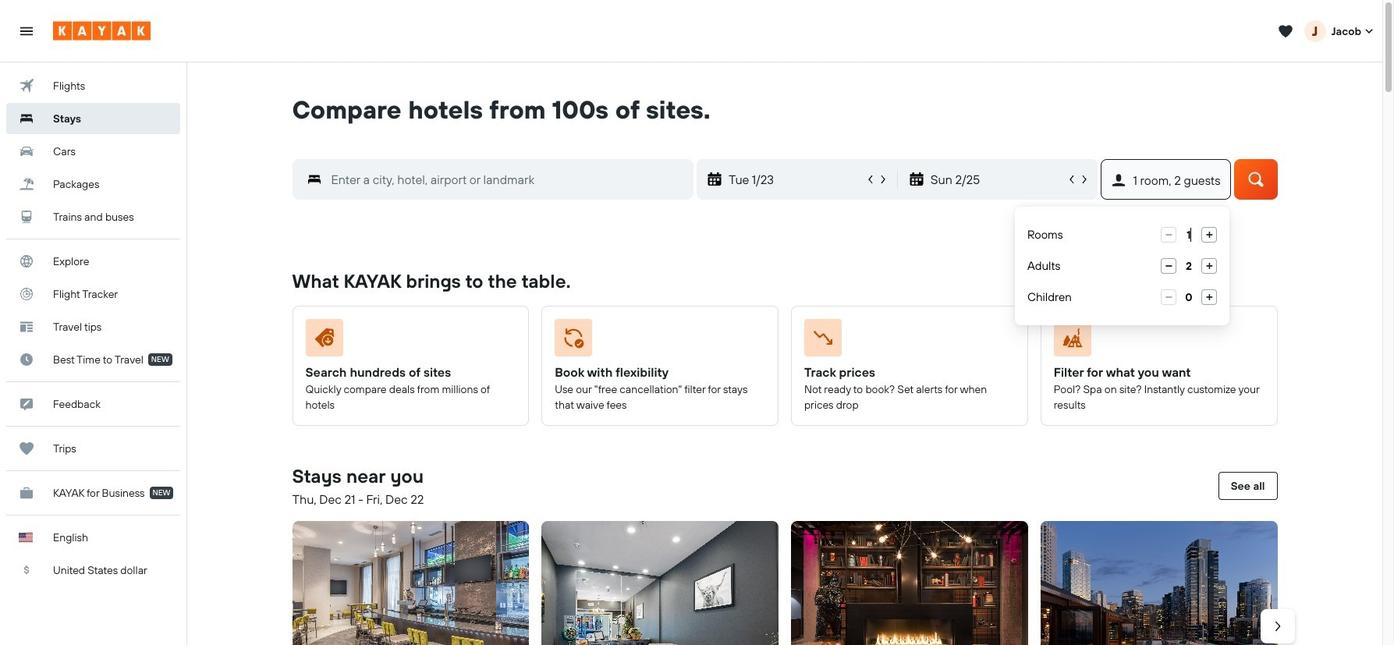 Task type: describe. For each thing, give the bounding box(es) containing it.
astra hotel, seattle, a tribute portfolio hotel element
[[1041, 521, 1278, 645]]

united states (english) image
[[19, 533, 33, 542]]

the oxford at pike place market element
[[542, 521, 779, 645]]

1 figure from the left
[[305, 319, 510, 363]]

2 figure from the left
[[555, 319, 759, 363]]

Enter a city, hotel, airport or landmark text field
[[322, 168, 693, 191]]

Children field
[[1177, 289, 1202, 305]]

stays near you carousel region
[[286, 515, 1295, 645]]

Adults field
[[1177, 258, 1202, 274]]



Task type: vqa. For each thing, say whether or not it's contained in the screenshot.
Forward image
yes



Task type: locate. For each thing, give the bounding box(es) containing it.
springhill suites seattle downtown element
[[292, 521, 529, 645]]

None search field
[[269, 125, 1301, 231]]

3 figure from the left
[[804, 319, 1009, 363]]

figure
[[305, 319, 510, 363], [555, 319, 759, 363], [804, 319, 1009, 363], [1054, 319, 1258, 363]]

4 figure from the left
[[1054, 319, 1258, 363]]

moxy seattle downtown element
[[791, 521, 1028, 645]]

navigation menu image
[[19, 23, 34, 39]]

forward image
[[1270, 619, 1285, 634]]

Rooms field
[[1177, 227, 1202, 243]]



